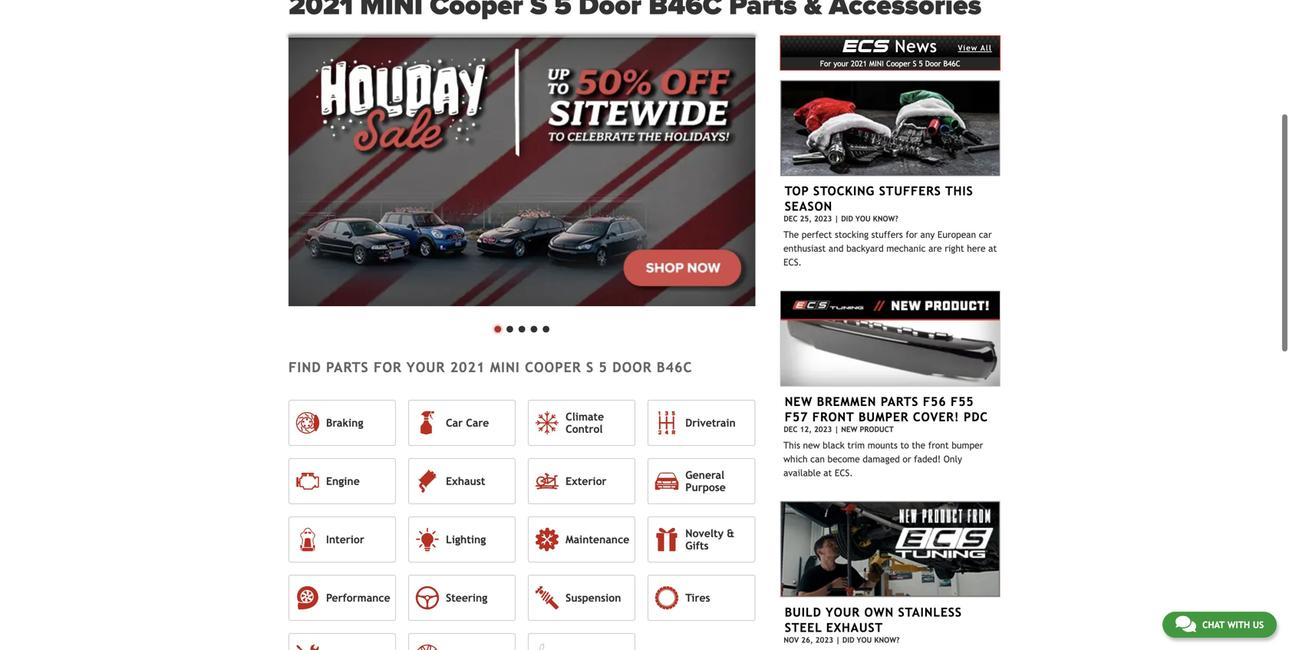 Task type: vqa. For each thing, say whether or not it's contained in the screenshot.
1st "Qty:" from the top of the page
no



Task type: locate. For each thing, give the bounding box(es) containing it.
stainless
[[898, 605, 962, 619]]

your
[[834, 59, 849, 68], [407, 359, 445, 375]]

0 vertical spatial you
[[856, 214, 871, 223]]

did down your
[[843, 635, 855, 644]]

| up stocking
[[835, 214, 839, 223]]

know? up stuffers
[[873, 214, 899, 223]]

1 vertical spatial ecs.
[[835, 467, 853, 478]]

ecs
[[843, 34, 889, 56]]

trim
[[848, 440, 865, 450]]

parts inside new bremmen parts f56 f55 f57  front bumper cover! pdc dec 12, 2023 | new product this new black trim mounts to the front bumper which can become damaged or faded! only available at ecs.
[[881, 394, 919, 409]]

0 vertical spatial mini
[[869, 59, 884, 68]]

0 vertical spatial s
[[913, 59, 917, 68]]

0 vertical spatial your
[[834, 59, 849, 68]]

you
[[856, 214, 871, 223], [857, 635, 872, 644]]

interior link
[[289, 516, 396, 562]]

cooper
[[886, 59, 911, 68], [525, 359, 581, 375]]

know? inside build your own stainless steel exhaust nov 26, 2023 | did you know?
[[874, 635, 900, 644]]

5 down the news on the right top of the page
[[919, 59, 923, 68]]

engine
[[326, 475, 360, 487]]

2021
[[851, 59, 867, 68], [450, 359, 485, 375]]

1 vertical spatial did
[[843, 635, 855, 644]]

ecs. inside new bremmen parts f56 f55 f57  front bumper cover! pdc dec 12, 2023 | new product this new black trim mounts to the front bumper which can become damaged or faded! only available at ecs.
[[835, 467, 853, 478]]

0 horizontal spatial ecs.
[[784, 257, 802, 268]]

0 vertical spatial door
[[925, 59, 941, 68]]

dec inside top stocking stuffers this season dec 25, 2023 | did you know? the perfect stocking stuffers for any european car enthusiast and backyard mechanic are right here at ecs.
[[784, 214, 798, 223]]

1 horizontal spatial ecs.
[[835, 467, 853, 478]]

12,
[[800, 425, 812, 434]]

2021 up car care
[[450, 359, 485, 375]]

1 vertical spatial 2023
[[814, 425, 832, 434]]

b46c up drivetrain link
[[657, 359, 693, 375]]

the
[[784, 229, 799, 240]]

new
[[841, 425, 858, 434]]

1 horizontal spatial mini
[[869, 59, 884, 68]]

door up climate control link
[[613, 359, 652, 375]]

car care
[[446, 417, 489, 429]]

0 vertical spatial exhaust
[[446, 475, 485, 487]]

with
[[1228, 619, 1250, 630]]

1 vertical spatial at
[[824, 467, 832, 478]]

2021 down the ecs at the right of page
[[851, 59, 867, 68]]

control
[[566, 423, 603, 435]]

any
[[921, 229, 935, 240]]

1 vertical spatial parts
[[881, 394, 919, 409]]

dec left 25,
[[784, 214, 798, 223]]

stuffers
[[879, 184, 941, 198]]

2023 inside new bremmen parts f56 f55 f57  front bumper cover! pdc dec 12, 2023 | new product this new black trim mounts to the front bumper which can become damaged or faded! only available at ecs.
[[814, 425, 832, 434]]

new
[[803, 440, 820, 450]]

2 dec from the top
[[784, 425, 798, 434]]

dec down f57
[[784, 425, 798, 434]]

| inside new bremmen parts f56 f55 f57  front bumper cover! pdc dec 12, 2023 | new product this new black trim mounts to the front bumper which can become damaged or faded! only available at ecs.
[[835, 425, 839, 434]]

| down front
[[835, 425, 839, 434]]

only
[[944, 454, 962, 464]]

b46c down view on the top of page
[[944, 59, 961, 68]]

front
[[928, 440, 949, 450]]

1 horizontal spatial for
[[906, 229, 918, 240]]

ecs. inside top stocking stuffers this season dec 25, 2023 | did you know? the perfect stocking stuffers for any european car enthusiast and backyard mechanic are right here at ecs.
[[784, 257, 802, 268]]

0 vertical spatial this
[[946, 184, 974, 198]]

are
[[929, 243, 942, 254]]

&
[[727, 527, 735, 539]]

1 vertical spatial this
[[784, 440, 800, 450]]

front
[[813, 410, 855, 424]]

top stocking stuffers this season link
[[785, 184, 974, 213]]

black
[[823, 440, 845, 450]]

enthusiast
[[784, 243, 826, 254]]

climate control link
[[528, 400, 636, 446]]

1 horizontal spatial door
[[925, 59, 941, 68]]

did up stocking
[[841, 214, 853, 223]]

steering link
[[408, 575, 516, 621]]

door
[[925, 59, 941, 68], [613, 359, 652, 375]]

1 vertical spatial door
[[613, 359, 652, 375]]

at down car
[[989, 243, 997, 254]]

at
[[989, 243, 997, 254], [824, 467, 832, 478]]

you inside build your own stainless steel exhaust nov 26, 2023 | did you know?
[[857, 635, 872, 644]]

2023 right 26,
[[816, 635, 834, 644]]

comments image
[[1176, 615, 1196, 633]]

know? inside top stocking stuffers this season dec 25, 2023 | did you know? the perfect stocking stuffers for any european car enthusiast and backyard mechanic are right here at ecs.
[[873, 214, 899, 223]]

2 vertical spatial |
[[836, 635, 840, 644]]

1 horizontal spatial at
[[989, 243, 997, 254]]

top stocking stuffers this season dec 25, 2023 | did you know? the perfect stocking stuffers for any european car enthusiast and backyard mechanic are right here at ecs.
[[784, 184, 997, 268]]

s up climate
[[586, 359, 594, 375]]

f55
[[951, 394, 974, 409]]

cooper down • • • • •
[[525, 359, 581, 375]]

exhaust
[[446, 475, 485, 487], [826, 620, 883, 635]]

us
[[1253, 619, 1264, 630]]

right
[[945, 243, 964, 254]]

4 • from the left
[[528, 314, 540, 341]]

exhaust up the lighting
[[446, 475, 485, 487]]

1 vertical spatial dec
[[784, 425, 798, 434]]

1 vertical spatial your
[[407, 359, 445, 375]]

mini
[[869, 59, 884, 68], [490, 359, 520, 375]]

ecs. down enthusiast
[[784, 257, 802, 268]]

build your own stainless steel exhaust link
[[785, 605, 962, 635]]

2023
[[814, 214, 832, 223], [814, 425, 832, 434], [816, 635, 834, 644]]

1 vertical spatial exhaust
[[826, 620, 883, 635]]

performance
[[326, 592, 390, 604]]

0 horizontal spatial your
[[407, 359, 445, 375]]

or
[[903, 454, 911, 464]]

1 • from the left
[[492, 314, 504, 341]]

0 vertical spatial ecs.
[[784, 257, 802, 268]]

0 vertical spatial for
[[906, 229, 918, 240]]

5
[[919, 59, 923, 68], [599, 359, 608, 375]]

0 horizontal spatial mini
[[490, 359, 520, 375]]

for up mechanic
[[906, 229, 918, 240]]

0 vertical spatial did
[[841, 214, 853, 223]]

stocking
[[835, 229, 869, 240]]

mini down the ecs at the right of page
[[869, 59, 884, 68]]

novelty
[[686, 527, 724, 539]]

0 vertical spatial know?
[[873, 214, 899, 223]]

mini down • • • • •
[[490, 359, 520, 375]]

top
[[785, 184, 809, 198]]

steering
[[446, 592, 488, 604]]

0 horizontal spatial exhaust
[[446, 475, 485, 487]]

this up which
[[784, 440, 800, 450]]

1 horizontal spatial b46c
[[944, 59, 961, 68]]

1 vertical spatial you
[[857, 635, 872, 644]]

perfect
[[802, 229, 832, 240]]

s down the news on the right top of the page
[[913, 59, 917, 68]]

1 vertical spatial 5
[[599, 359, 608, 375]]

braking
[[326, 417, 363, 429]]

0 horizontal spatial for
[[374, 359, 402, 375]]

ecs.
[[784, 257, 802, 268], [835, 467, 853, 478]]

steel
[[785, 620, 822, 635]]

1 horizontal spatial 2021
[[851, 59, 867, 68]]

ecs. down become
[[835, 467, 853, 478]]

know?
[[873, 214, 899, 223], [874, 635, 900, 644]]

your right for
[[834, 59, 849, 68]]

3 • from the left
[[516, 314, 528, 341]]

| down your
[[836, 635, 840, 644]]

new
[[785, 394, 813, 409]]

0 vertical spatial 2021
[[851, 59, 867, 68]]

for up the 'braking' link
[[374, 359, 402, 375]]

0 horizontal spatial parts
[[326, 359, 369, 375]]

2 vertical spatial 2023
[[816, 635, 834, 644]]

did
[[841, 214, 853, 223], [843, 635, 855, 644]]

find
[[289, 359, 321, 375]]

climate control
[[566, 410, 604, 435]]

1 vertical spatial |
[[835, 425, 839, 434]]

0 vertical spatial at
[[989, 243, 997, 254]]

new bremmen parts f56 f55 f57  front bumper cover! pdc link
[[785, 394, 988, 424]]

for
[[906, 229, 918, 240], [374, 359, 402, 375]]

1 horizontal spatial parts
[[881, 394, 919, 409]]

exhaust down your
[[826, 620, 883, 635]]

ecs news
[[843, 34, 938, 56]]

did inside build your own stainless steel exhaust nov 26, 2023 | did you know?
[[843, 635, 855, 644]]

0 horizontal spatial b46c
[[657, 359, 693, 375]]

1 vertical spatial 2021
[[450, 359, 485, 375]]

1 horizontal spatial this
[[946, 184, 974, 198]]

lighting link
[[408, 516, 516, 562]]

26,
[[801, 635, 813, 644]]

0 vertical spatial 2023
[[814, 214, 832, 223]]

0 horizontal spatial 2021
[[450, 359, 485, 375]]

cooper down ecs news
[[886, 59, 911, 68]]

stocking
[[813, 184, 875, 198]]

0 horizontal spatial this
[[784, 440, 800, 450]]

•
[[492, 314, 504, 341], [504, 314, 516, 341], [516, 314, 528, 341], [528, 314, 540, 341], [540, 314, 552, 341]]

1 vertical spatial know?
[[874, 635, 900, 644]]

door down the news on the right top of the page
[[925, 59, 941, 68]]

1 vertical spatial b46c
[[657, 359, 693, 375]]

backyard
[[847, 243, 884, 254]]

0 vertical spatial parts
[[326, 359, 369, 375]]

5 up climate
[[599, 359, 608, 375]]

2023 down front
[[814, 425, 832, 434]]

1 horizontal spatial your
[[834, 59, 849, 68]]

at down can
[[824, 467, 832, 478]]

this
[[946, 184, 974, 198], [784, 440, 800, 450]]

0 horizontal spatial at
[[824, 467, 832, 478]]

2023 inside top stocking stuffers this season dec 25, 2023 | did you know? the perfect stocking stuffers for any european car enthusiast and backyard mechanic are right here at ecs.
[[814, 214, 832, 223]]

own
[[865, 605, 894, 619]]

parts right find
[[326, 359, 369, 375]]

0 vertical spatial cooper
[[886, 59, 911, 68]]

5 • from the left
[[540, 314, 552, 341]]

1 horizontal spatial exhaust
[[826, 620, 883, 635]]

parts up bumper
[[881, 394, 919, 409]]

stuffers
[[872, 229, 903, 240]]

|
[[835, 214, 839, 223], [835, 425, 839, 434], [836, 635, 840, 644]]

0 vertical spatial 5
[[919, 59, 923, 68]]

dec
[[784, 214, 798, 223], [784, 425, 798, 434]]

you up stocking
[[856, 214, 871, 223]]

0 vertical spatial dec
[[784, 214, 798, 223]]

dec inside new bremmen parts f56 f55 f57  front bumper cover! pdc dec 12, 2023 | new product this new black trim mounts to the front bumper which can become damaged or faded! only available at ecs.
[[784, 425, 798, 434]]

car
[[979, 229, 992, 240]]

know? down build your own stainless steel exhaust link
[[874, 635, 900, 644]]

this up european
[[946, 184, 974, 198]]

you down build your own stainless steel exhaust link
[[857, 635, 872, 644]]

your up car care link
[[407, 359, 445, 375]]

1 dec from the top
[[784, 214, 798, 223]]

here
[[967, 243, 986, 254]]

0 vertical spatial |
[[835, 214, 839, 223]]

0 horizontal spatial s
[[586, 359, 594, 375]]

2023 up perfect
[[814, 214, 832, 223]]

0 horizontal spatial cooper
[[525, 359, 581, 375]]



Task type: describe. For each thing, give the bounding box(es) containing it.
1 vertical spatial s
[[586, 359, 594, 375]]

can
[[811, 454, 825, 464]]

tires link
[[648, 575, 755, 621]]

new bremmen parts f56 f55 f57  front bumper cover! pdc dec 12, 2023 | new product this new black trim mounts to the front bumper which can become damaged or faded! only available at ecs.
[[784, 394, 988, 478]]

care
[[466, 417, 489, 429]]

exhaust link
[[408, 458, 516, 504]]

novelty & gifts link
[[648, 516, 755, 562]]

and
[[829, 243, 844, 254]]

1 horizontal spatial s
[[913, 59, 917, 68]]

european
[[938, 229, 976, 240]]

0 vertical spatial b46c
[[944, 59, 961, 68]]

general purpose
[[686, 469, 726, 493]]

maintenance link
[[528, 516, 636, 562]]

chat with us link
[[1163, 612, 1277, 638]]

generic - ecs holiday sale image
[[289, 35, 755, 306]]

bremmen
[[817, 394, 877, 409]]

become
[[828, 454, 860, 464]]

chat
[[1203, 619, 1225, 630]]

f57
[[785, 410, 808, 424]]

drivetrain link
[[648, 400, 755, 446]]

f56
[[923, 394, 947, 409]]

car
[[446, 417, 463, 429]]

all
[[981, 43, 992, 52]]

find parts for your 2021 mini cooper s 5 door b46c
[[289, 359, 693, 375]]

1 vertical spatial mini
[[490, 359, 520, 375]]

mechanic
[[887, 243, 926, 254]]

0 horizontal spatial door
[[613, 359, 652, 375]]

25,
[[800, 214, 812, 223]]

build
[[785, 605, 822, 619]]

available
[[784, 467, 821, 478]]

maintenance
[[566, 533, 630, 546]]

this inside new bremmen parts f56 f55 f57  front bumper cover! pdc dec 12, 2023 | new product this new black trim mounts to the front bumper which can become damaged or faded! only available at ecs.
[[784, 440, 800, 450]]

0 horizontal spatial 5
[[599, 359, 608, 375]]

which
[[784, 454, 808, 464]]

exhaust inside build your own stainless steel exhaust nov 26, 2023 | did you know?
[[826, 620, 883, 635]]

product
[[860, 425, 894, 434]]

faded!
[[914, 454, 941, 464]]

braking link
[[289, 400, 396, 446]]

general purpose link
[[648, 458, 755, 504]]

to
[[901, 440, 909, 450]]

at inside new bremmen parts f56 f55 f57  front bumper cover! pdc dec 12, 2023 | new product this new black trim mounts to the front bumper which can become damaged or faded! only available at ecs.
[[824, 467, 832, 478]]

did inside top stocking stuffers this season dec 25, 2023 | did you know? the perfect stocking stuffers for any european car enthusiast and backyard mechanic are right here at ecs.
[[841, 214, 853, 223]]

1 vertical spatial cooper
[[525, 359, 581, 375]]

build your own stainless steel exhaust nov 26, 2023 | did you know?
[[784, 605, 962, 644]]

view
[[958, 43, 978, 52]]

new bremmen parts f56 f55 f57  front bumper cover! pdc image
[[780, 290, 1001, 387]]

engine link
[[289, 458, 396, 504]]

exterior link
[[528, 458, 636, 504]]

2023 inside build your own stainless steel exhaust nov 26, 2023 | did you know?
[[816, 635, 834, 644]]

at inside top stocking stuffers this season dec 25, 2023 | did you know? the perfect stocking stuffers for any european car enthusiast and backyard mechanic are right here at ecs.
[[989, 243, 997, 254]]

pdc
[[964, 410, 988, 424]]

suspension
[[566, 592, 621, 604]]

novelty & gifts
[[686, 527, 735, 552]]

damaged
[[863, 454, 900, 464]]

performance link
[[289, 575, 396, 621]]

nov
[[784, 635, 799, 644]]

| inside build your own stainless steel exhaust nov 26, 2023 | did you know?
[[836, 635, 840, 644]]

chat with us
[[1203, 619, 1264, 630]]

purpose
[[686, 481, 726, 493]]

for
[[820, 59, 831, 68]]

lighting
[[446, 533, 486, 546]]

gifts
[[686, 539, 709, 552]]

general
[[686, 469, 725, 481]]

1 horizontal spatial 5
[[919, 59, 923, 68]]

news
[[895, 36, 938, 56]]

tires
[[686, 592, 710, 604]]

your
[[826, 605, 860, 619]]

• • • • •
[[492, 314, 552, 341]]

| inside top stocking stuffers this season dec 25, 2023 | did you know? the perfect stocking stuffers for any european car enthusiast and backyard mechanic are right here at ecs.
[[835, 214, 839, 223]]

cover!
[[913, 410, 960, 424]]

build your own stainless steel exhaust image
[[780, 501, 1001, 597]]

1 horizontal spatial cooper
[[886, 59, 911, 68]]

car care link
[[408, 400, 516, 446]]

2 • from the left
[[504, 314, 516, 341]]

season
[[785, 199, 833, 213]]

suspension link
[[528, 575, 636, 621]]

interior
[[326, 533, 364, 546]]

bumper
[[952, 440, 983, 450]]

top stocking stuffers this season image
[[780, 80, 1001, 176]]

drivetrain
[[686, 417, 736, 429]]

the
[[912, 440, 926, 450]]

this inside top stocking stuffers this season dec 25, 2023 | did you know? the perfect stocking stuffers for any european car enthusiast and backyard mechanic are right here at ecs.
[[946, 184, 974, 198]]

1 vertical spatial for
[[374, 359, 402, 375]]

you inside top stocking stuffers this season dec 25, 2023 | did you know? the perfect stocking stuffers for any european car enthusiast and backyard mechanic are right here at ecs.
[[856, 214, 871, 223]]

mounts
[[868, 440, 898, 450]]

for inside top stocking stuffers this season dec 25, 2023 | did you know? the perfect stocking stuffers for any european car enthusiast and backyard mechanic are right here at ecs.
[[906, 229, 918, 240]]



